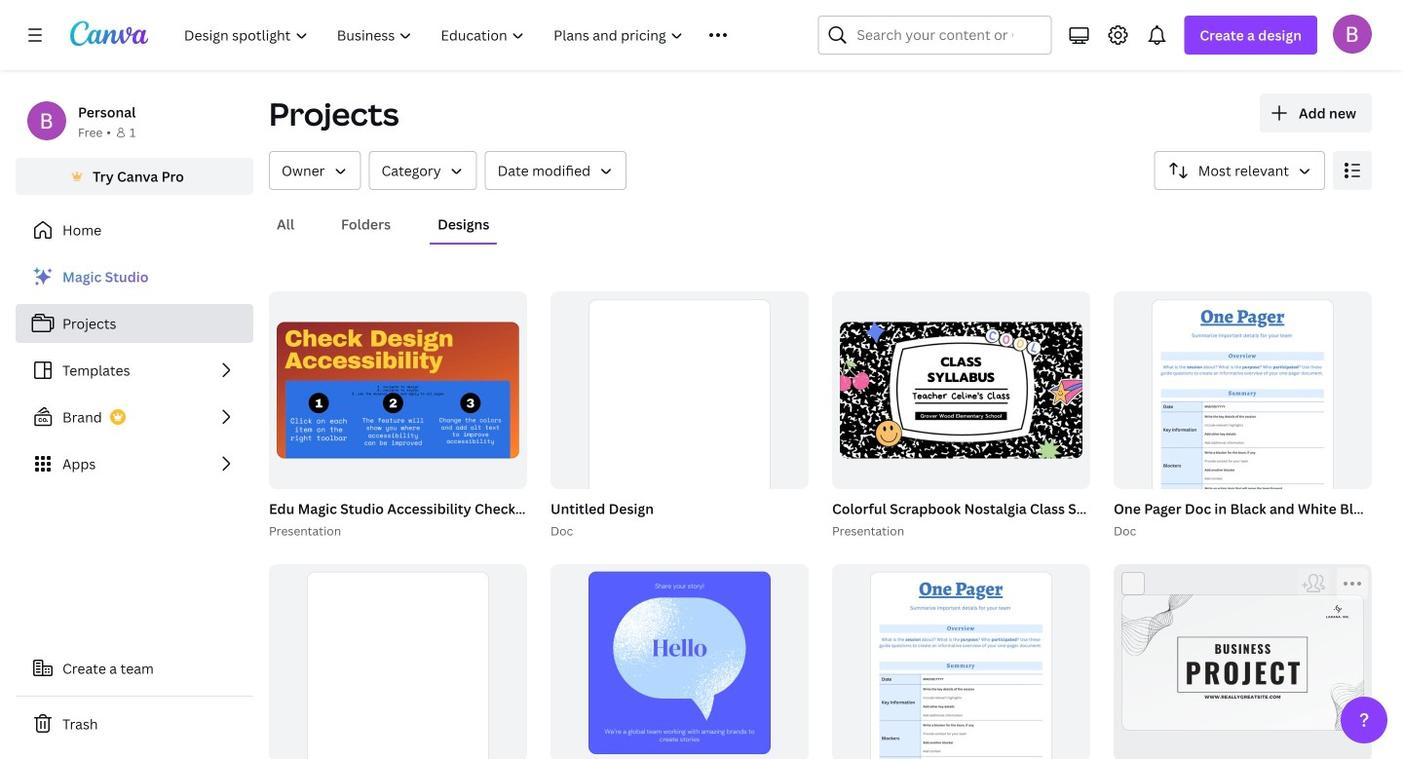 Task type: locate. For each thing, give the bounding box(es) containing it.
Category button
[[369, 151, 477, 190]]

group
[[265, 291, 633, 541], [269, 291, 527, 489], [547, 291, 809, 557], [551, 291, 809, 557], [828, 291, 1324, 541], [832, 291, 1091, 489], [1110, 291, 1403, 557], [1114, 291, 1372, 557], [269, 564, 527, 759], [551, 564, 809, 759], [832, 564, 1091, 759], [1114, 564, 1372, 759]]

None search field
[[818, 16, 1052, 55]]

Search search field
[[857, 17, 1013, 54]]

top level navigation element
[[172, 16, 771, 55], [172, 16, 771, 55]]

bob builder image
[[1333, 14, 1372, 53]]

list
[[16, 257, 253, 483]]

Owner button
[[269, 151, 361, 190]]



Task type: vqa. For each thing, say whether or not it's contained in the screenshot.
all
no



Task type: describe. For each thing, give the bounding box(es) containing it.
Sort by button
[[1155, 151, 1325, 190]]

Date modified button
[[485, 151, 627, 190]]



